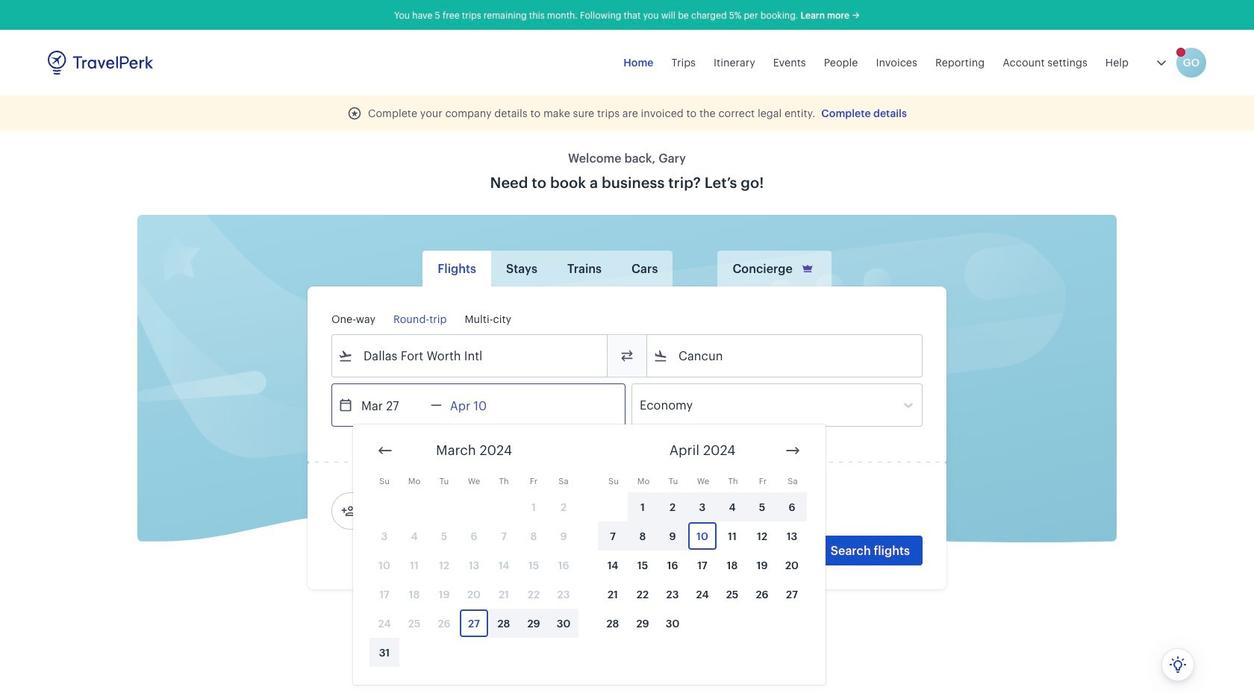 Task type: describe. For each thing, give the bounding box(es) containing it.
move forward to switch to the next month. image
[[784, 442, 802, 460]]

Return text field
[[442, 385, 520, 427]]

Depart text field
[[353, 385, 431, 427]]

move backward to switch to the previous month. image
[[376, 442, 394, 460]]

calendar application
[[353, 425, 1255, 686]]



Task type: locate. For each thing, give the bounding box(es) containing it.
Add first traveler search field
[[356, 500, 512, 524]]

To search field
[[669, 344, 903, 368]]

From search field
[[353, 344, 588, 368]]



